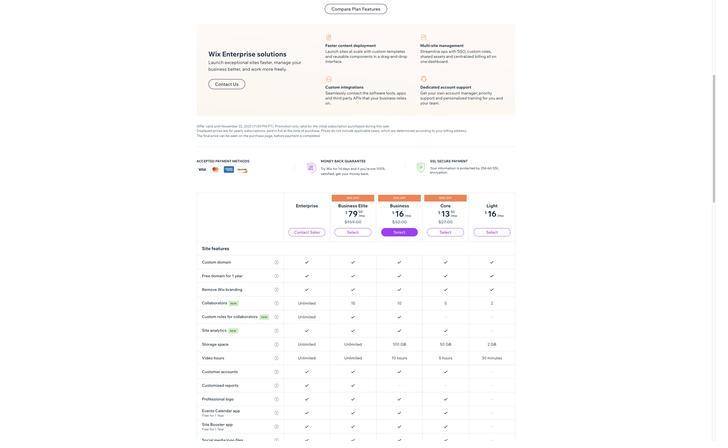 Task type: describe. For each thing, give the bounding box(es) containing it.
custom for custom domain
[[202, 260, 216, 265]]

sites inside the faster content deployment launch sites at scale with custom templates and reusable components in a drag-and-drop interface.
[[340, 49, 348, 54]]

compare plan features
[[332, 6, 380, 12]]

dashboard.
[[428, 59, 449, 64]]

$ inside business elite $ 79 50 /mo $159.00
[[345, 210, 348, 215]]

off for 13
[[446, 196, 452, 200]]

solutions
[[257, 50, 287, 58]]

plan
[[352, 6, 361, 12]]

until
[[214, 124, 221, 128]]

offer
[[197, 124, 205, 128]]

13
[[441, 209, 450, 219]]

sale.
[[383, 124, 390, 128]]

business inside "wix enterprise solutions launch exceptional sites faster, manage your business better, and work more freely."
[[208, 66, 227, 72]]

you
[[489, 96, 495, 101]]

get
[[420, 91, 427, 96]]

this
[[376, 124, 382, 128]]

custom for custom integrations seamlessly connect the software tools, apps and third party apis that your business relies on.
[[325, 85, 340, 90]]

1 payment from the left
[[215, 159, 232, 163]]

0 vertical spatial ssl
[[430, 159, 437, 163]]

site
[[431, 43, 438, 48]]

displayed
[[197, 129, 212, 133]]

for inside "try wix for 14 days and if you're not 100% satisfied, get your money back."
[[333, 167, 337, 171]]

free domain for 1 year
[[202, 273, 243, 278]]

year for calendar
[[217, 413, 224, 417]]

custom integrations seamlessly connect the software tools, apps and third party apis that your business relies on.
[[325, 85, 406, 106]]

days
[[343, 167, 350, 171]]

the down the 2023
[[243, 134, 249, 138]]

sites inside "wix enterprise solutions launch exceptional sites faster, manage your business better, and work more freely."
[[250, 60, 259, 65]]

enterprise inside "wix enterprise solutions launch exceptional sites faster, manage your business better, and work more freely."
[[222, 50, 256, 58]]

satisfied,
[[321, 172, 335, 176]]

1 vertical spatial ssl
[[493, 166, 499, 170]]

reports
[[225, 383, 238, 388]]

the inside custom integrations seamlessly connect the software tools, apps and third party apis that your business relies on.
[[363, 91, 369, 96]]

money
[[349, 172, 360, 176]]

$159.00
[[345, 219, 362, 225]]

prices
[[321, 129, 331, 133]]

year for booster
[[217, 427, 224, 431]]

contact sales button
[[288, 228, 325, 236]]

freely.
[[274, 66, 287, 72]]

money back guarantee
[[321, 159, 366, 163]]

do
[[331, 129, 335, 133]]

new for custom roles for collaborators
[[261, 316, 267, 319]]

10 for 10
[[397, 301, 402, 306]]

light
[[486, 203, 498, 209]]

applicable
[[354, 129, 370, 133]]

dedicated account support get your own account manager, priority support and personalized training for you and your team.
[[420, 85, 503, 106]]

2 valid from the left
[[300, 124, 307, 128]]

1 are from the left
[[223, 129, 228, 133]]

information
[[438, 166, 456, 170]]

subscription
[[328, 124, 347, 128]]

components
[[350, 54, 373, 59]]

and inside the faster content deployment launch sites at scale with custom templates and reusable components in a drag-and-drop interface.
[[325, 54, 332, 59]]

and inside "wix enterprise solutions launch exceptional sites faster, manage your business better, and work more freely."
[[242, 66, 250, 72]]

$ inside core $ 13 50 /mo $27.00
[[438, 210, 441, 215]]

pm
[[262, 124, 267, 128]]

to
[[432, 129, 435, 133]]

for down "november"
[[229, 129, 233, 133]]

on inside multi-site management streamline ops with sso, custom roles, shared assets and centralized billing all on one dashboard.
[[492, 54, 496, 59]]

select for 16
[[486, 230, 498, 235]]

wix enterprise solutions launch exceptional sites faster, manage your business better, and work more freely.
[[208, 50, 301, 72]]

elite
[[358, 203, 368, 209]]

custom roles for collaborators
[[202, 314, 258, 319]]

apps
[[397, 91, 406, 96]]

customer accounts
[[202, 369, 238, 374]]

your inside custom integrations seamlessly connect the software tools, apps and third party apis that your business relies on.
[[371, 96, 379, 101]]

before
[[274, 134, 284, 138]]

50 gb
[[440, 342, 451, 347]]

methods
[[232, 159, 250, 163]]

30 minutes
[[482, 356, 502, 361]]

(11:59
[[252, 124, 261, 128]]

for up purchase.
[[308, 124, 312, 128]]

dedicated
[[420, 85, 440, 90]]

work
[[251, 66, 261, 72]]

the up payment
[[287, 129, 293, 133]]

manage
[[274, 60, 291, 65]]

$27.00
[[439, 219, 453, 225]]

app for events calendar app
[[233, 408, 240, 413]]

2 16 from the left
[[488, 209, 496, 219]]

which
[[381, 129, 390, 133]]

15
[[351, 301, 355, 306]]

completed.
[[303, 134, 321, 138]]

price
[[211, 134, 219, 138]]

select button for 13
[[427, 228, 464, 236]]

launch for wix
[[208, 60, 224, 65]]

time
[[293, 129, 300, 133]]

$ 16 /mo
[[485, 209, 504, 219]]

$ inside business $ 16 /mo $32.00
[[392, 210, 394, 215]]

shared
[[420, 54, 433, 59]]

software
[[370, 91, 385, 96]]

roles
[[217, 314, 226, 319]]

/mo inside core $ 13 50 /mo $27.00
[[451, 214, 457, 218]]

reusable
[[333, 54, 349, 59]]

relies
[[397, 96, 406, 101]]

connect
[[347, 91, 362, 96]]

events
[[202, 408, 214, 413]]

subscriptions,
[[244, 129, 266, 133]]

encryption.
[[430, 170, 448, 174]]

is inside offer valid until november 22, 2023 (11:59 pm pt). promotion only valid for the initial subscription purchased during this sale. displayed prices are for yearly subscriptions, paid in full at the time of purchase. prices do not include applicable taxes, which are determined according to your billing address. the final price can be seen on the purchase page, before payment is completed.
[[300, 134, 302, 138]]

/mo inside $ 16 /mo
[[497, 214, 504, 218]]

2 select button from the left
[[381, 228, 418, 236]]

one
[[420, 59, 427, 64]]

storage space
[[202, 342, 228, 347]]

custom inside the faster content deployment launch sites at scale with custom templates and reusable components in a drag-and-drop interface.
[[372, 49, 386, 54]]

your inside "wix enterprise solutions launch exceptional sites faster, manage your business better, and work more freely."
[[292, 60, 301, 65]]

site features
[[202, 246, 229, 251]]

offer valid until november 22, 2023 (11:59 pm pt). promotion only valid for the initial subscription purchased during this sale. displayed prices are for yearly subscriptions, paid in full at the time of purchase. prices do not include applicable taxes, which are determined according to your billing address. the final price can be seen on the purchase page, before payment is completed.
[[197, 124, 467, 138]]

1 horizontal spatial enterprise
[[296, 203, 318, 209]]

initial
[[319, 124, 327, 128]]

gb for 100 gb
[[400, 342, 406, 347]]

seamlessly
[[325, 91, 346, 96]]

/mo inside business $ 16 /mo $32.00
[[405, 214, 411, 218]]

for inside events calendar app free for 1 year
[[210, 413, 214, 417]]

taxes,
[[371, 129, 380, 133]]

billing inside multi-site management streamline ops with sso, custom roles, shared assets and centralized billing all on one dashboard.
[[475, 54, 486, 59]]

$ inside $ 16 /mo
[[485, 210, 487, 215]]

interface.
[[325, 59, 342, 64]]

site booster app free for 1 year
[[202, 422, 233, 431]]

0 vertical spatial 1
[[232, 273, 234, 278]]

year
[[235, 273, 243, 278]]

purchase.
[[305, 129, 320, 133]]

manager,
[[461, 91, 478, 96]]

50 inside business elite $ 79 50 /mo $159.00
[[359, 210, 363, 214]]

16 inside business $ 16 /mo $32.00
[[395, 209, 404, 219]]

and inside custom integrations seamlessly connect the software tools, apps and third party apis that your business relies on.
[[325, 96, 332, 101]]

at inside offer valid until november 22, 2023 (11:59 pm pt). promotion only valid for the initial subscription purchased during this sale. displayed prices are for yearly subscriptions, paid in full at the time of purchase. prices do not include applicable taxes, which are determined according to your billing address. the final price can be seen on the purchase page, before payment is completed.
[[283, 129, 287, 133]]

better,
[[228, 66, 241, 72]]

domain for custom
[[217, 260, 231, 265]]

1 vertical spatial account
[[446, 91, 460, 96]]

for left "year"
[[226, 273, 231, 278]]

and right you
[[496, 96, 503, 101]]

protected
[[460, 166, 475, 170]]

centralized
[[454, 54, 474, 59]]

in inside offer valid until november 22, 2023 (11:59 pm pt). promotion only valid for the initial subscription purchased during this sale. displayed prices are for yearly subscriptions, paid in full at the time of purchase. prices do not include applicable taxes, which are determined according to your billing address. the final price can be seen on the purchase page, before payment is completed.
[[274, 129, 277, 133]]

14
[[338, 167, 342, 171]]

customized
[[202, 383, 224, 388]]

hours for video hours
[[214, 356, 224, 361]]

select button for 16
[[474, 228, 510, 236]]

2 for 2 gb
[[488, 342, 490, 347]]

remove
[[202, 287, 217, 292]]

your down dedicated
[[428, 91, 436, 96]]



Task type: vqa. For each thing, say whether or not it's contained in the screenshot.
16's 50%
yes



Task type: locate. For each thing, give the bounding box(es) containing it.
0 vertical spatial custom
[[325, 85, 340, 90]]

10
[[397, 301, 402, 306], [392, 356, 396, 361]]

0 horizontal spatial off
[[354, 196, 359, 200]]

apis
[[353, 96, 362, 101]]

site for site features
[[202, 246, 211, 251]]

0 horizontal spatial launch
[[208, 60, 224, 65]]

select down $159.00
[[347, 230, 359, 235]]

50% for 79
[[347, 196, 353, 200]]

0 horizontal spatial not
[[336, 129, 341, 133]]

0 vertical spatial free
[[202, 273, 210, 278]]

0 horizontal spatial is
[[300, 134, 302, 138]]

pt).
[[268, 124, 274, 128]]

site for site analytics
[[202, 328, 209, 333]]

2 payment from the left
[[452, 159, 468, 163]]

1 horizontal spatial sites
[[340, 49, 348, 54]]

2 horizontal spatial off
[[446, 196, 452, 200]]

1 horizontal spatial business
[[380, 96, 396, 101]]

wix
[[208, 50, 221, 58], [326, 167, 332, 171], [218, 287, 225, 292]]

are
[[223, 129, 228, 133], [391, 129, 396, 133]]

free up site booster app free for 1 year
[[202, 413, 209, 417]]

1 vertical spatial app
[[226, 422, 233, 427]]

your right manage on the top of the page
[[292, 60, 301, 65]]

4 select from the left
[[486, 230, 498, 235]]

1 vertical spatial on
[[239, 134, 243, 138]]

contact for contact us
[[215, 81, 232, 87]]

50% for 13
[[440, 196, 445, 200]]

0 horizontal spatial hours
[[214, 356, 224, 361]]

1 horizontal spatial 16
[[488, 209, 496, 219]]

0 vertical spatial in
[[374, 54, 377, 59]]

final
[[203, 134, 210, 138]]

0 horizontal spatial 50% off
[[347, 196, 359, 200]]

50% up business $ 16 /mo $32.00
[[393, 196, 399, 200]]

at right "full"
[[283, 129, 287, 133]]

1 select button from the left
[[335, 228, 372, 236]]

1 vertical spatial new
[[261, 316, 267, 319]]

for left you
[[483, 96, 488, 101]]

1 vertical spatial free
[[202, 413, 209, 417]]

gb for 50 gb
[[446, 342, 451, 347]]

with inside multi-site management streamline ops with sso, custom roles, shared assets and centralized billing all on one dashboard.
[[449, 49, 456, 54]]

100%
[[376, 167, 385, 171]]

and down "faster"
[[325, 54, 332, 59]]

4 select button from the left
[[474, 228, 510, 236]]

integrations
[[341, 85, 364, 90]]

1 horizontal spatial app
[[233, 408, 240, 413]]

0 horizontal spatial business
[[208, 66, 227, 72]]

1 custom from the left
[[372, 49, 386, 54]]

launch down "faster"
[[325, 49, 339, 54]]

1 horizontal spatial not
[[370, 167, 376, 171]]

during
[[365, 124, 376, 128]]

priority
[[479, 91, 492, 96]]

1 for calendar
[[215, 413, 216, 417]]

site inside site booster app free for 1 year
[[202, 422, 209, 427]]

1 free from the top
[[202, 273, 210, 278]]

1 vertical spatial wix
[[326, 167, 332, 171]]

us
[[233, 81, 238, 87]]

1 left "year"
[[232, 273, 234, 278]]

money
[[321, 159, 334, 163]]

/mo up $32.00
[[405, 214, 411, 218]]

0 vertical spatial app
[[233, 408, 240, 413]]

1 inside events calendar app free for 1 year
[[215, 413, 216, 417]]

0 vertical spatial at
[[349, 49, 353, 54]]

remove wix branding
[[202, 287, 242, 292]]

1 horizontal spatial 50% off
[[393, 196, 406, 200]]

support down dedicated
[[420, 96, 435, 101]]

$ down light
[[485, 210, 487, 215]]

2 business from the left
[[390, 203, 409, 209]]

free
[[202, 273, 210, 278], [202, 413, 209, 417], [202, 427, 209, 431]]

contact us button
[[208, 79, 245, 89]]

22,
[[239, 124, 243, 128]]

1 off from the left
[[354, 196, 359, 200]]

0 horizontal spatial 50%
[[347, 196, 353, 200]]

1 with from the left
[[364, 49, 371, 54]]

at left "scale"
[[349, 49, 353, 54]]

custom inside multi-site management streamline ops with sso, custom roles, shared assets and centralized billing all on one dashboard.
[[467, 49, 481, 54]]

1 vertical spatial 5
[[439, 356, 441, 361]]

1 down events calendar app free for 1 year
[[215, 427, 216, 431]]

0 vertical spatial 10
[[397, 301, 402, 306]]

50% for 16
[[393, 196, 399, 200]]

1 vertical spatial domain
[[211, 273, 225, 278]]

launch left exceptional
[[208, 60, 224, 65]]

select for 13
[[440, 230, 452, 235]]

$ left the 13
[[438, 210, 441, 215]]

50 inside core $ 13 50 /mo $27.00
[[451, 210, 455, 214]]

1 horizontal spatial are
[[391, 129, 396, 133]]

5
[[445, 301, 447, 306], [439, 356, 441, 361]]

1 inside site booster app free for 1 year
[[215, 427, 216, 431]]

2 vertical spatial new
[[230, 330, 236, 332]]

10 for 10 hours
[[392, 356, 396, 361]]

new right collaborators
[[261, 316, 267, 319]]

can
[[219, 134, 225, 138]]

1 vertical spatial at
[[283, 129, 287, 133]]

1 right events
[[215, 413, 216, 417]]

select button for 79
[[335, 228, 372, 236]]

ops
[[441, 49, 448, 54]]

minutes
[[488, 356, 502, 361]]

custom down site features
[[202, 260, 216, 265]]

2 /mo from the left
[[405, 214, 411, 218]]

0 vertical spatial domain
[[217, 260, 231, 265]]

3 select button from the left
[[427, 228, 464, 236]]

and left work
[[242, 66, 250, 72]]

at inside the faster content deployment launch sites at scale with custom templates and reusable components in a drag-and-drop interface.
[[349, 49, 353, 54]]

sites down content at the left
[[340, 49, 348, 54]]

0 horizontal spatial support
[[420, 96, 435, 101]]

5 for 5
[[445, 301, 447, 306]]

1 vertical spatial site
[[202, 328, 209, 333]]

1 horizontal spatial valid
[[300, 124, 307, 128]]

1 vertical spatial is
[[457, 166, 459, 170]]

0 vertical spatial is
[[300, 134, 302, 138]]

business left the better,
[[208, 66, 227, 72]]

0 horizontal spatial app
[[226, 422, 233, 427]]

analytics
[[210, 328, 227, 333]]

hours down '50 gb'
[[442, 356, 452, 361]]

not inside "try wix for 14 days and if you're not 100% satisfied, get your money back."
[[370, 167, 376, 171]]

50% off up core
[[440, 196, 452, 200]]

contact left sales
[[294, 230, 309, 235]]

0 horizontal spatial business
[[338, 203, 357, 209]]

1 horizontal spatial on
[[492, 54, 496, 59]]

/mo inside business elite $ 79 50 /mo $159.00
[[359, 214, 365, 218]]

in left "full"
[[274, 129, 277, 133]]

business for 79
[[338, 203, 357, 209]]

/mo down light
[[497, 214, 504, 218]]

select button
[[335, 228, 372, 236], [381, 228, 418, 236], [427, 228, 464, 236], [474, 228, 510, 236]]

for up booster
[[210, 413, 214, 417]]

2 vertical spatial wix
[[218, 287, 225, 292]]

3 free from the top
[[202, 427, 209, 431]]

for inside site booster app free for 1 year
[[210, 427, 214, 431]]

3 50% off from the left
[[440, 196, 452, 200]]

1 horizontal spatial is
[[457, 166, 459, 170]]

2 vertical spatial custom
[[202, 314, 216, 319]]

on down yearly
[[239, 134, 243, 138]]

contact for contact sales
[[294, 230, 309, 235]]

0 horizontal spatial payment
[[215, 159, 232, 163]]

1 horizontal spatial gb
[[446, 342, 451, 347]]

with down the deployment
[[364, 49, 371, 54]]

year inside events calendar app free for 1 year
[[217, 413, 224, 417]]

billing left all
[[475, 54, 486, 59]]

4 /mo from the left
[[497, 214, 504, 218]]

0 horizontal spatial with
[[364, 49, 371, 54]]

4 $ from the left
[[485, 210, 487, 215]]

0 horizontal spatial enterprise
[[222, 50, 256, 58]]

2 off from the left
[[400, 196, 406, 200]]

back
[[334, 159, 344, 163]]

payment inside ssl secure payment your information is protected by 256-bit ssl encryption.
[[452, 159, 468, 163]]

new up custom roles for collaborators
[[231, 302, 237, 305]]

wix inside "try wix for 14 days and if you're not 100% satisfied, get your money back."
[[326, 167, 332, 171]]

contact
[[215, 81, 232, 87], [294, 230, 309, 235]]

accepted payment methods
[[197, 159, 250, 163]]

2 with from the left
[[449, 49, 456, 54]]

own
[[437, 91, 445, 96]]

0 vertical spatial support
[[456, 85, 471, 90]]

and left third on the top of page
[[325, 96, 332, 101]]

$ up $32.00
[[392, 210, 394, 215]]

1 horizontal spatial contact
[[294, 230, 309, 235]]

50% off up elite
[[347, 196, 359, 200]]

collaborators
[[202, 301, 227, 306]]

2 gb from the left
[[446, 342, 451, 347]]

hours for 5 hours
[[442, 356, 452, 361]]

app inside events calendar app free for 1 year
[[233, 408, 240, 413]]

50% off for 13
[[440, 196, 452, 200]]

billing inside offer valid until november 22, 2023 (11:59 pm pt). promotion only valid for the initial subscription purchased during this sale. displayed prices are for yearly subscriptions, paid in full at the time of purchase. prices do not include applicable taxes, which are determined according to your billing address. the final price can be seen on the purchase page, before payment is completed.
[[444, 129, 453, 133]]

domain up free domain for 1 year
[[217, 260, 231, 265]]

off for 16
[[400, 196, 406, 200]]

payment left methods
[[215, 159, 232, 163]]

/mo right 79
[[359, 214, 365, 218]]

2 $ from the left
[[392, 210, 394, 215]]

gb up minutes
[[491, 342, 496, 347]]

page,
[[265, 134, 273, 138]]

your inside offer valid until november 22, 2023 (11:59 pm pt). promotion only valid for the initial subscription purchased during this sale. displayed prices are for yearly subscriptions, paid in full at the time of purchase. prices do not include applicable taxes, which are determined according to your billing address. the final price can be seen on the purchase page, before payment is completed.
[[436, 129, 443, 133]]

1 vertical spatial launch
[[208, 60, 224, 65]]

2 horizontal spatial 50%
[[440, 196, 445, 200]]

1 horizontal spatial in
[[374, 54, 377, 59]]

1 horizontal spatial 50
[[440, 342, 445, 347]]

and down dedicated
[[436, 96, 443, 101]]

1 horizontal spatial support
[[456, 85, 471, 90]]

sites up work
[[250, 60, 259, 65]]

16 down light
[[488, 209, 496, 219]]

10 hours
[[392, 356, 407, 361]]

/mo right the 13
[[451, 214, 457, 218]]

1 horizontal spatial off
[[400, 196, 406, 200]]

select button down $32.00
[[381, 228, 418, 236]]

off for 79
[[354, 196, 359, 200]]

contact us
[[215, 81, 238, 87]]

ssl right bit
[[493, 166, 499, 170]]

include
[[342, 129, 354, 133]]

the right apis
[[363, 91, 369, 96]]

ssl up 'your'
[[430, 159, 437, 163]]

1 50% from the left
[[347, 196, 353, 200]]

1 vertical spatial 2
[[488, 342, 490, 347]]

100
[[393, 342, 400, 347]]

valid up the displayed
[[206, 124, 213, 128]]

1 $ from the left
[[345, 210, 348, 215]]

with down management
[[449, 49, 456, 54]]

your
[[430, 166, 437, 170]]

2 horizontal spatial gb
[[491, 342, 496, 347]]

0 horizontal spatial gb
[[400, 342, 406, 347]]

free left booster
[[202, 427, 209, 431]]

is inside ssl secure payment your information is protected by 256-bit ssl encryption.
[[457, 166, 459, 170]]

third
[[333, 96, 342, 101]]

2 year from the top
[[217, 427, 224, 431]]

business inside business $ 16 /mo $32.00
[[390, 203, 409, 209]]

year down events calendar app free for 1 year
[[217, 427, 224, 431]]

accounts
[[221, 369, 238, 374]]

$
[[345, 210, 348, 215], [392, 210, 394, 215], [438, 210, 441, 215], [485, 210, 487, 215]]

3 select from the left
[[440, 230, 452, 235]]

0 vertical spatial account
[[441, 85, 456, 90]]

for down events calendar app free for 1 year
[[210, 427, 214, 431]]

50 down elite
[[359, 210, 363, 214]]

valid up of
[[300, 124, 307, 128]]

50% off for 79
[[347, 196, 359, 200]]

2 horizontal spatial hours
[[442, 356, 452, 361]]

custom down the deployment
[[372, 49, 386, 54]]

0 horizontal spatial 5
[[439, 356, 441, 361]]

wix for try wix for 14 days and if you're not 100% satisfied, get your money back.
[[326, 167, 332, 171]]

0 vertical spatial 2
[[491, 301, 493, 306]]

select button down $159.00
[[335, 228, 372, 236]]

events calendar app free for 1 year
[[202, 408, 240, 417]]

hours for 10 hours
[[397, 356, 407, 361]]

support up "manager,"
[[456, 85, 471, 90]]

1 select from the left
[[347, 230, 359, 235]]

for inside dedicated account support get your own account manager, priority support and personalized training for you and your team.
[[483, 96, 488, 101]]

site analytics
[[202, 328, 227, 333]]

launch for faster
[[325, 49, 339, 54]]

the
[[363, 91, 369, 96], [313, 124, 318, 128], [287, 129, 293, 133], [243, 134, 249, 138]]

select button down the $27.00
[[427, 228, 464, 236]]

0 horizontal spatial contact
[[215, 81, 232, 87]]

gb up 5 hours
[[446, 342, 451, 347]]

and inside multi-site management streamline ops with sso, custom roles, shared assets and centralized billing all on one dashboard.
[[446, 54, 453, 59]]

custom for custom roles for collaborators
[[202, 314, 216, 319]]

account
[[441, 85, 456, 90], [446, 91, 460, 96]]

2 custom from the left
[[467, 49, 481, 54]]

1 business from the left
[[338, 203, 357, 209]]

site
[[202, 246, 211, 251], [202, 328, 209, 333], [202, 422, 209, 427]]

0 horizontal spatial in
[[274, 129, 277, 133]]

1 horizontal spatial 10
[[397, 301, 402, 306]]

domain for free
[[211, 273, 225, 278]]

new for collaborators
[[231, 302, 237, 305]]

app
[[233, 408, 240, 413], [226, 422, 233, 427]]

off up core
[[446, 196, 452, 200]]

enterprise
[[222, 50, 256, 58], [296, 203, 318, 209]]

business up $32.00
[[390, 203, 409, 209]]

contact left us
[[215, 81, 232, 87]]

0 vertical spatial wix
[[208, 50, 221, 58]]

0 vertical spatial business
[[208, 66, 227, 72]]

and right assets
[[446, 54, 453, 59]]

1 valid from the left
[[206, 124, 213, 128]]

50 right the 13
[[451, 210, 455, 214]]

your right "that"
[[371, 96, 379, 101]]

$ left 79
[[345, 210, 348, 215]]

your
[[292, 60, 301, 65], [428, 91, 436, 96], [371, 96, 379, 101], [420, 101, 429, 106], [436, 129, 443, 133], [342, 172, 349, 176]]

with inside the faster content deployment launch sites at scale with custom templates and reusable components in a drag-and-drop interface.
[[364, 49, 371, 54]]

0 vertical spatial billing
[[475, 54, 486, 59]]

1 horizontal spatial payment
[[452, 159, 468, 163]]

custom up seamlessly
[[325, 85, 340, 90]]

account up own
[[441, 85, 456, 90]]

business left 'relies'
[[380, 96, 396, 101]]

1 horizontal spatial business
[[390, 203, 409, 209]]

3 /mo from the left
[[451, 214, 457, 218]]

not inside offer valid until november 22, 2023 (11:59 pm pt). promotion only valid for the initial subscription purchased during this sale. displayed prices are for yearly subscriptions, paid in full at the time of purchase. prices do not include applicable taxes, which are determined according to your billing address. the final price can be seen on the purchase page, before payment is completed.
[[336, 129, 341, 133]]

custom
[[372, 49, 386, 54], [467, 49, 481, 54]]

on inside offer valid until november 22, 2023 (11:59 pm pt). promotion only valid for the initial subscription purchased during this sale. displayed prices are for yearly subscriptions, paid in full at the time of purchase. prices do not include applicable taxes, which are determined according to your billing address. the final price can be seen on the purchase page, before payment is completed.
[[239, 134, 243, 138]]

1 site from the top
[[202, 246, 211, 251]]

hours down "100 gb"
[[397, 356, 407, 361]]

16 up $32.00
[[395, 209, 404, 219]]

exceptional
[[225, 60, 249, 65]]

select
[[347, 230, 359, 235], [394, 230, 405, 235], [440, 230, 452, 235], [486, 230, 498, 235]]

50% up core
[[440, 196, 445, 200]]

1 horizontal spatial 50%
[[393, 196, 399, 200]]

business inside custom integrations seamlessly connect the software tools, apps and third party apis that your business relies on.
[[380, 96, 396, 101]]

roles,
[[482, 49, 492, 54]]

year up booster
[[217, 413, 224, 417]]

1 vertical spatial sites
[[250, 60, 259, 65]]

prices
[[213, 129, 222, 133]]

50% off for 16
[[393, 196, 406, 200]]

0 vertical spatial 5
[[445, 301, 447, 306]]

1 gb from the left
[[400, 342, 406, 347]]

custom left roles
[[202, 314, 216, 319]]

16
[[395, 209, 404, 219], [488, 209, 496, 219]]

in inside the faster content deployment launch sites at scale with custom templates and reusable components in a drag-and-drop interface.
[[374, 54, 377, 59]]

for right roles
[[227, 314, 233, 319]]

1 vertical spatial custom
[[202, 260, 216, 265]]

0 horizontal spatial on
[[239, 134, 243, 138]]

0 horizontal spatial custom
[[372, 49, 386, 54]]

gb right 100
[[400, 342, 406, 347]]

1 50% off from the left
[[347, 196, 359, 200]]

0 horizontal spatial valid
[[206, 124, 213, 128]]

the up purchase.
[[313, 124, 318, 128]]

1 vertical spatial business
[[380, 96, 396, 101]]

year inside site booster app free for 1 year
[[217, 427, 224, 431]]

deployment
[[353, 43, 376, 48]]

1 horizontal spatial at
[[349, 49, 353, 54]]

and
[[325, 54, 332, 59], [446, 54, 453, 59], [242, 66, 250, 72], [325, 96, 332, 101], [436, 96, 443, 101], [496, 96, 503, 101], [351, 167, 357, 171]]

1 horizontal spatial hours
[[397, 356, 407, 361]]

promotion
[[275, 124, 291, 128]]

payment
[[285, 134, 299, 138]]

custom inside custom integrations seamlessly connect the software tools, apps and third party apis that your business relies on.
[[325, 85, 340, 90]]

by
[[476, 166, 480, 170]]

0 vertical spatial enterprise
[[222, 50, 256, 58]]

app right calendar
[[233, 408, 240, 413]]

2 select from the left
[[394, 230, 405, 235]]

if
[[357, 167, 359, 171]]

100 gb
[[393, 342, 406, 347]]

2 free from the top
[[202, 413, 209, 417]]

2 vertical spatial 1
[[215, 427, 216, 431]]

new for site analytics
[[230, 330, 236, 332]]

1
[[232, 273, 234, 278], [215, 413, 216, 417], [215, 427, 216, 431]]

enterprise up the contact sales button
[[296, 203, 318, 209]]

drag-
[[381, 54, 391, 59]]

free up the remove
[[202, 273, 210, 278]]

streamline
[[420, 49, 440, 54]]

app inside site booster app free for 1 year
[[226, 422, 233, 427]]

on right all
[[492, 54, 496, 59]]

faster
[[325, 43, 337, 48]]

custom right sso,
[[467, 49, 481, 54]]

faster,
[[260, 60, 273, 65]]

1 /mo from the left
[[359, 214, 365, 218]]

are up be
[[223, 129, 228, 133]]

not left 100%
[[370, 167, 376, 171]]

on.
[[325, 101, 331, 106]]

your left team.
[[420, 101, 429, 106]]

free for site booster app
[[202, 427, 209, 431]]

2
[[491, 301, 493, 306], [488, 342, 490, 347]]

multi-site management streamline ops with sso, custom roles, shared assets and centralized billing all on one dashboard.
[[420, 43, 496, 64]]

0 horizontal spatial 10
[[392, 356, 396, 361]]

2 are from the left
[[391, 129, 396, 133]]

0 horizontal spatial at
[[283, 129, 287, 133]]

select for 79
[[347, 230, 359, 235]]

0 horizontal spatial ssl
[[430, 159, 437, 163]]

1 vertical spatial contact
[[294, 230, 309, 235]]

free inside site booster app free for 1 year
[[202, 427, 209, 431]]

3 50% from the left
[[440, 196, 445, 200]]

and-
[[391, 54, 399, 59]]

ssl secure payment your information is protected by 256-bit ssl encryption.
[[430, 159, 499, 174]]

business elite $ 79 50 /mo $159.00
[[338, 203, 368, 225]]

off up elite
[[354, 196, 359, 200]]

wix for remove wix branding
[[218, 287, 225, 292]]

wix inside "wix enterprise solutions launch exceptional sites faster, manage your business better, and work more freely."
[[208, 50, 221, 58]]

1 horizontal spatial billing
[[475, 54, 486, 59]]

and inside "try wix for 14 days and if you're not 100% satisfied, get your money back."
[[351, 167, 357, 171]]

off up business $ 16 /mo $32.00
[[400, 196, 406, 200]]

0 horizontal spatial sites
[[250, 60, 259, 65]]

2 50% from the left
[[393, 196, 399, 200]]

1 for booster
[[215, 427, 216, 431]]

back.
[[361, 172, 369, 176]]

50 up 5 hours
[[440, 342, 445, 347]]

1 horizontal spatial 5
[[445, 301, 447, 306]]

3 gb from the left
[[491, 342, 496, 347]]

app for site booster app
[[226, 422, 233, 427]]

site left analytics
[[202, 328, 209, 333]]

address.
[[454, 129, 467, 133]]

site left booster
[[202, 422, 209, 427]]

2 site from the top
[[202, 328, 209, 333]]

79
[[348, 209, 358, 219]]

2 50% off from the left
[[393, 196, 406, 200]]

0 vertical spatial sites
[[340, 49, 348, 54]]

1 horizontal spatial with
[[449, 49, 456, 54]]

3 hours from the left
[[442, 356, 452, 361]]

are right which
[[391, 129, 396, 133]]

1 16 from the left
[[395, 209, 404, 219]]

select down $ 16 /mo
[[486, 230, 498, 235]]

3 $ from the left
[[438, 210, 441, 215]]

2 horizontal spatial 50% off
[[440, 196, 452, 200]]

your inside "try wix for 14 days and if you're not 100% satisfied, get your money back."
[[342, 172, 349, 176]]

3 site from the top
[[202, 422, 209, 427]]

1 year from the top
[[217, 413, 224, 417]]

business for 16
[[390, 203, 409, 209]]

free inside events calendar app free for 1 year
[[202, 413, 209, 417]]

1 hours from the left
[[214, 356, 224, 361]]

0 vertical spatial not
[[336, 129, 341, 133]]

2 for 2
[[491, 301, 493, 306]]

business inside business elite $ 79 50 /mo $159.00
[[338, 203, 357, 209]]

0 vertical spatial new
[[231, 302, 237, 305]]

accepted
[[197, 159, 215, 163]]

launch inside the faster content deployment launch sites at scale with custom templates and reusable components in a drag-and-drop interface.
[[325, 49, 339, 54]]

2 hours from the left
[[397, 356, 407, 361]]

video
[[202, 356, 213, 361]]

launch inside "wix enterprise solutions launch exceptional sites faster, manage your business better, and work more freely."
[[208, 60, 224, 65]]

5 for 5 hours
[[439, 356, 441, 361]]

free for events calendar app
[[202, 413, 209, 417]]

payment
[[215, 159, 232, 163], [452, 159, 468, 163]]

select down $32.00
[[394, 230, 405, 235]]

1 vertical spatial support
[[420, 96, 435, 101]]

3 off from the left
[[446, 196, 452, 200]]

your right to
[[436, 129, 443, 133]]

gb for 2 gb
[[491, 342, 496, 347]]

support
[[456, 85, 471, 90], [420, 96, 435, 101]]

enterprise up exceptional
[[222, 50, 256, 58]]

1 vertical spatial year
[[217, 427, 224, 431]]



